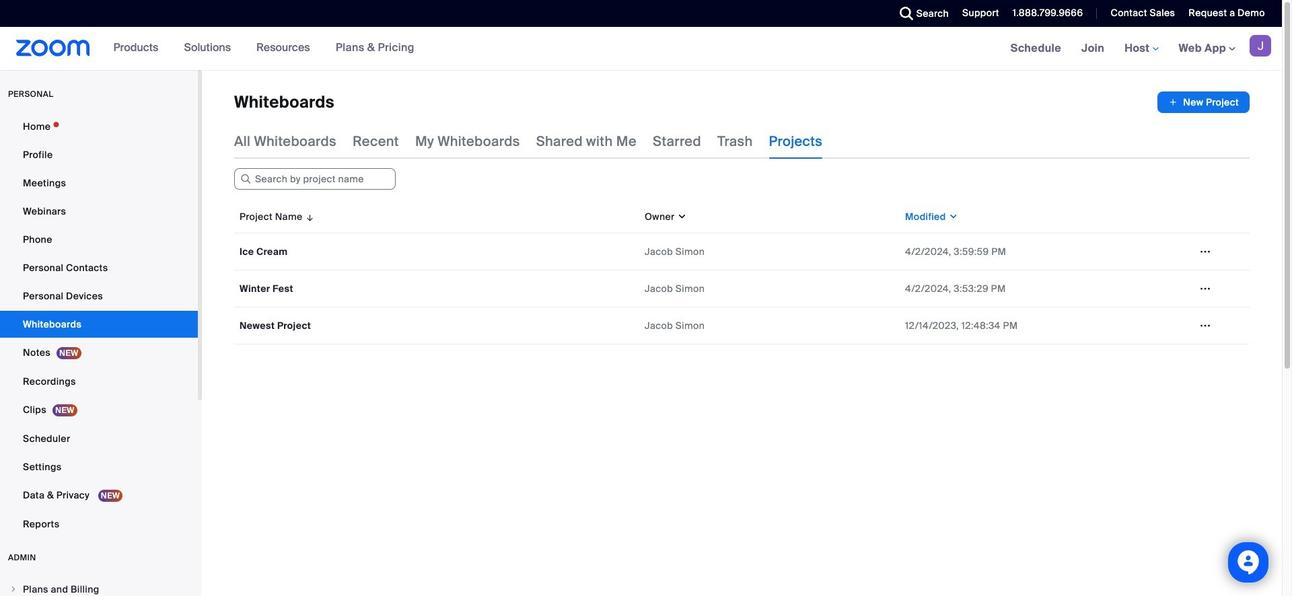 Task type: vqa. For each thing, say whether or not it's contained in the screenshot.
the rightmost 'To'
no



Task type: locate. For each thing, give the bounding box(es) containing it.
personal menu menu
[[0, 113, 198, 539]]

1 vertical spatial edit project image
[[1195, 283, 1216, 295]]

profile picture image
[[1250, 35, 1272, 57]]

menu item
[[0, 577, 198, 596]]

0 vertical spatial edit project image
[[1195, 246, 1216, 258]]

application
[[234, 201, 1260, 355]]

1 horizontal spatial down image
[[946, 210, 959, 223]]

banner
[[0, 27, 1282, 71]]

zoom logo image
[[16, 40, 90, 57]]

tabs of all whiteboard page tab list
[[234, 124, 823, 159]]

2 edit project image from the top
[[1195, 283, 1216, 295]]

down image
[[675, 210, 687, 223], [946, 210, 959, 223]]

edit project image
[[1195, 246, 1216, 258], [1195, 283, 1216, 295]]

0 horizontal spatial down image
[[675, 210, 687, 223]]

product information navigation
[[103, 27, 425, 70]]



Task type: describe. For each thing, give the bounding box(es) containing it.
Search text field
[[234, 168, 396, 190]]

meetings navigation
[[1001, 27, 1282, 71]]

2 down image from the left
[[946, 210, 959, 223]]

arrow down image
[[303, 209, 315, 225]]

add image
[[1169, 96, 1178, 109]]

right image
[[9, 586, 18, 594]]

1 edit project image from the top
[[1195, 246, 1216, 258]]

1 down image from the left
[[675, 210, 687, 223]]

edit project image
[[1195, 320, 1216, 332]]



